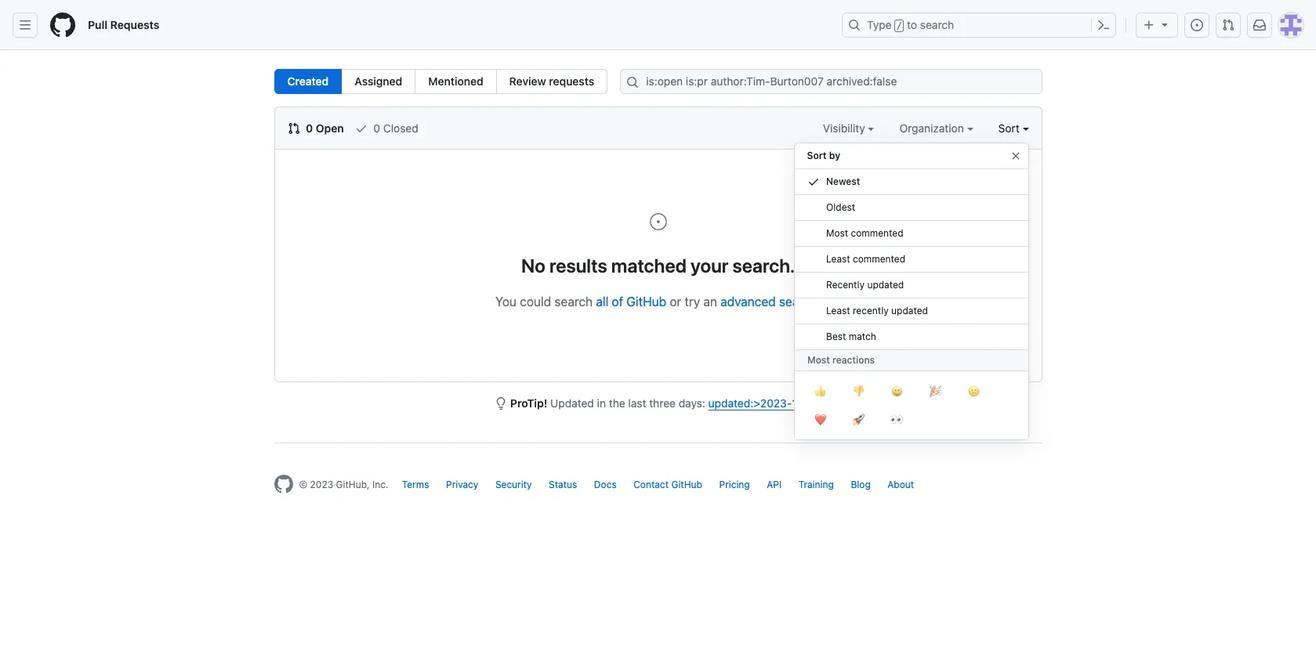 Task type: vqa. For each thing, say whether or not it's contained in the screenshot.
second 10 from right
no



Task type: locate. For each thing, give the bounding box(es) containing it.
api
[[767, 479, 782, 491]]

docs link
[[594, 479, 617, 491]]

0 vertical spatial sort
[[998, 122, 1020, 135]]

mentioned
[[428, 74, 483, 88]]

protip! updated in the last three days: updated:>2023-11-13 .
[[510, 397, 821, 410]]

🎉 link
[[916, 378, 954, 406]]

commented for least commented
[[852, 253, 905, 265]]

0 right git pull request icon
[[306, 122, 313, 135]]

recently updated
[[826, 279, 904, 291]]

sort left by
[[807, 150, 827, 161]]

/
[[897, 20, 902, 31]]

no results matched your search.
[[521, 255, 795, 277]]

github right the of
[[627, 295, 666, 309]]

1 horizontal spatial 0
[[373, 122, 380, 135]]

0 horizontal spatial 0
[[306, 122, 313, 135]]

0 horizontal spatial github
[[627, 295, 666, 309]]

type
[[867, 18, 892, 31]]

0 horizontal spatial search
[[555, 295, 593, 309]]

0 right check icon
[[373, 122, 380, 135]]

1 horizontal spatial issue opened image
[[1191, 19, 1203, 31]]

1 vertical spatial github
[[671, 479, 702, 491]]

issue opened image left git pull request image
[[1191, 19, 1203, 31]]

privacy
[[446, 479, 478, 491]]

close menu image
[[1009, 150, 1022, 162]]

1 least from the top
[[826, 253, 850, 265]]

1 vertical spatial issue opened image
[[649, 212, 668, 231]]

sort for sort
[[998, 122, 1020, 135]]

footer
[[261, 443, 1055, 533]]

Search all issues text field
[[620, 69, 1042, 94]]

1 vertical spatial most
[[807, 354, 830, 366]]

1 0 from the left
[[306, 122, 313, 135]]

0 closed
[[371, 122, 418, 135]]

notifications image
[[1253, 19, 1266, 31]]

search left all at the left top of page
[[555, 295, 593, 309]]

best
[[826, 331, 846, 343]]

command palette image
[[1097, 19, 1110, 31]]

contact
[[634, 479, 669, 491]]

updated:>2023-
[[708, 397, 792, 410]]

blog
[[851, 479, 871, 491]]

most down best
[[807, 354, 830, 366]]

search right to
[[920, 18, 954, 31]]

organization button
[[900, 120, 973, 136]]

1 horizontal spatial github
[[671, 479, 702, 491]]

1 horizontal spatial sort
[[998, 122, 1020, 135]]

pull requests
[[88, 18, 159, 31]]

best match
[[826, 331, 876, 343]]

😄 link
[[878, 378, 916, 406]]

commented up the least commented
[[851, 227, 903, 239]]

0 vertical spatial least
[[826, 253, 850, 265]]

0 for closed
[[373, 122, 380, 135]]

commented inside "link"
[[852, 253, 905, 265]]

git pull request image
[[1222, 19, 1235, 31]]

results
[[550, 255, 607, 277]]

contact github link
[[634, 479, 702, 491]]

best match link
[[795, 325, 1028, 350]]

2 least from the top
[[826, 305, 850, 317]]

training
[[799, 479, 834, 491]]

updated up least recently updated
[[867, 279, 904, 291]]

issue opened image
[[1191, 19, 1203, 31], [649, 212, 668, 231]]

sort by menu
[[794, 136, 1029, 453]]

0 vertical spatial most
[[826, 227, 848, 239]]

1 vertical spatial least
[[826, 305, 850, 317]]

closed
[[383, 122, 418, 135]]

sort inside popup button
[[998, 122, 1020, 135]]

the
[[609, 397, 625, 410]]

0 horizontal spatial sort
[[807, 150, 827, 161]]

match
[[848, 331, 876, 343]]

github right the contact
[[671, 479, 702, 491]]

updated down 'recently updated' link
[[891, 305, 928, 317]]

1 vertical spatial sort
[[807, 150, 827, 161]]

0
[[306, 122, 313, 135], [373, 122, 380, 135]]

least inside "link"
[[826, 253, 850, 265]]

could
[[520, 295, 551, 309]]

status link
[[549, 479, 577, 491]]

0 horizontal spatial issue opened image
[[649, 212, 668, 231]]

most down oldest
[[826, 227, 848, 239]]

recently updated link
[[795, 273, 1028, 299]]

security
[[495, 479, 532, 491]]

plus image
[[1143, 19, 1155, 31]]

👍 link
[[801, 378, 839, 406]]

0 vertical spatial updated
[[867, 279, 904, 291]]

oldest
[[826, 201, 855, 213]]

pricing
[[719, 479, 750, 491]]

1 vertical spatial .
[[818, 397, 821, 410]]

your
[[691, 255, 729, 277]]

search down search.
[[779, 295, 817, 309]]

open
[[316, 122, 344, 135]]

most
[[826, 227, 848, 239], [807, 354, 830, 366]]

pull
[[88, 18, 107, 31]]

check image
[[355, 122, 367, 135]]

status
[[549, 479, 577, 491]]

requests
[[110, 18, 159, 31]]

sort by
[[807, 150, 840, 161]]

👎 link
[[839, 378, 878, 406]]

triangle down image
[[1159, 18, 1171, 31]]

type / to search
[[867, 18, 954, 31]]

api link
[[767, 479, 782, 491]]

least up recently
[[826, 253, 850, 265]]

0 vertical spatial .
[[817, 295, 821, 309]]

check image
[[807, 176, 820, 188]]

0 vertical spatial commented
[[851, 227, 903, 239]]

2 0 from the left
[[373, 122, 380, 135]]

about
[[888, 479, 914, 491]]

most commented
[[826, 227, 903, 239]]

sort inside menu
[[807, 150, 827, 161]]

0 open
[[303, 122, 344, 135]]

least up best
[[826, 305, 850, 317]]

❤️ link
[[801, 406, 839, 434]]

commented up recently updated
[[852, 253, 905, 265]]

organization
[[900, 122, 967, 135]]

least for least commented
[[826, 253, 850, 265]]

review requests link
[[496, 69, 608, 94]]

search image
[[627, 76, 639, 89]]

days:
[[679, 397, 705, 410]]

newest
[[826, 176, 860, 187]]

privacy link
[[446, 479, 478, 491]]

sort up close menu icon
[[998, 122, 1020, 135]]

1 vertical spatial commented
[[852, 253, 905, 265]]

newest link
[[795, 169, 1028, 195]]

.
[[817, 295, 821, 309], [818, 397, 821, 410]]

©
[[299, 479, 307, 491]]

2 horizontal spatial search
[[920, 18, 954, 31]]

most commented link
[[795, 221, 1028, 247]]

github
[[627, 295, 666, 309], [671, 479, 702, 491]]

13
[[807, 397, 818, 410]]

issue opened image up no results matched your search.
[[649, 212, 668, 231]]

search.
[[733, 255, 795, 277]]

👀 link
[[878, 406, 916, 434]]

commented
[[851, 227, 903, 239], [852, 253, 905, 265]]



Task type: describe. For each thing, give the bounding box(es) containing it.
github,
[[336, 479, 370, 491]]

👀
[[891, 412, 903, 427]]

visibility
[[823, 122, 868, 135]]

least for least recently updated
[[826, 305, 850, 317]]

2023
[[310, 479, 333, 491]]

requests
[[549, 74, 594, 88]]

👍
[[814, 383, 826, 399]]

recently
[[852, 305, 888, 317]]

blog link
[[851, 479, 871, 491]]

last
[[628, 397, 646, 410]]

all
[[596, 295, 609, 309]]

advanced search link
[[721, 295, 817, 309]]

🎉
[[929, 383, 941, 399]]

pricing link
[[719, 479, 750, 491]]

commented for most commented
[[851, 227, 903, 239]]

assigned
[[355, 74, 402, 88]]

😕
[[968, 383, 980, 399]]

homepage image
[[274, 475, 293, 494]]

recently
[[826, 279, 864, 291]]

most reactions
[[807, 354, 875, 366]]

🚀
[[853, 412, 864, 427]]

🚀 link
[[839, 406, 878, 434]]

of
[[612, 295, 623, 309]]

sort for sort by
[[807, 150, 827, 161]]

github inside footer
[[671, 479, 702, 491]]

an
[[703, 295, 717, 309]]

mentioned link
[[415, 69, 497, 94]]

least commented
[[826, 253, 905, 265]]

visibility button
[[823, 120, 874, 136]]

all of github link
[[596, 295, 666, 309]]

terms link
[[402, 479, 429, 491]]

or
[[670, 295, 681, 309]]

by
[[829, 150, 840, 161]]

least commented link
[[795, 247, 1028, 273]]

about link
[[888, 479, 914, 491]]

0 closed link
[[355, 120, 418, 136]]

three
[[649, 397, 676, 410]]

no
[[521, 255, 545, 277]]

git pull request image
[[287, 122, 300, 135]]

footer containing © 2023 github, inc.
[[261, 443, 1055, 533]]

1 horizontal spatial search
[[779, 295, 817, 309]]

😄
[[891, 383, 903, 399]]

light bulb image
[[495, 397, 507, 410]]

training link
[[799, 479, 834, 491]]

0 for open
[[306, 122, 313, 135]]

updated:>2023-11-13 link
[[708, 397, 818, 410]]

© 2023 github, inc.
[[299, 479, 388, 491]]

homepage image
[[50, 13, 75, 38]]

oldest link
[[795, 195, 1028, 221]]

sort button
[[998, 120, 1029, 136]]

most for most commented
[[826, 227, 848, 239]]

try
[[685, 295, 700, 309]]

most for most reactions
[[807, 354, 830, 366]]

❤️
[[814, 412, 826, 427]]

you could search all of github or try an advanced search .
[[495, 295, 821, 309]]

contact github
[[634, 479, 702, 491]]

0 vertical spatial issue opened image
[[1191, 19, 1203, 31]]

inc.
[[372, 479, 388, 491]]

to
[[907, 18, 917, 31]]

terms
[[402, 479, 429, 491]]

Issues search field
[[620, 69, 1042, 94]]

assigned link
[[341, 69, 416, 94]]

😕 link
[[954, 378, 993, 406]]

0 open link
[[287, 120, 344, 136]]

you
[[495, 295, 517, 309]]

review
[[509, 74, 546, 88]]

0 vertical spatial github
[[627, 295, 666, 309]]

least recently updated link
[[795, 299, 1028, 325]]

advanced
[[721, 295, 776, 309]]

protip!
[[510, 397, 547, 410]]

least recently updated
[[826, 305, 928, 317]]

1 vertical spatial updated
[[891, 305, 928, 317]]

in
[[597, 397, 606, 410]]

11-
[[792, 397, 807, 410]]

docs
[[594, 479, 617, 491]]

pull requests element
[[274, 69, 608, 94]]

matched
[[611, 255, 687, 277]]

👎
[[853, 383, 864, 399]]



